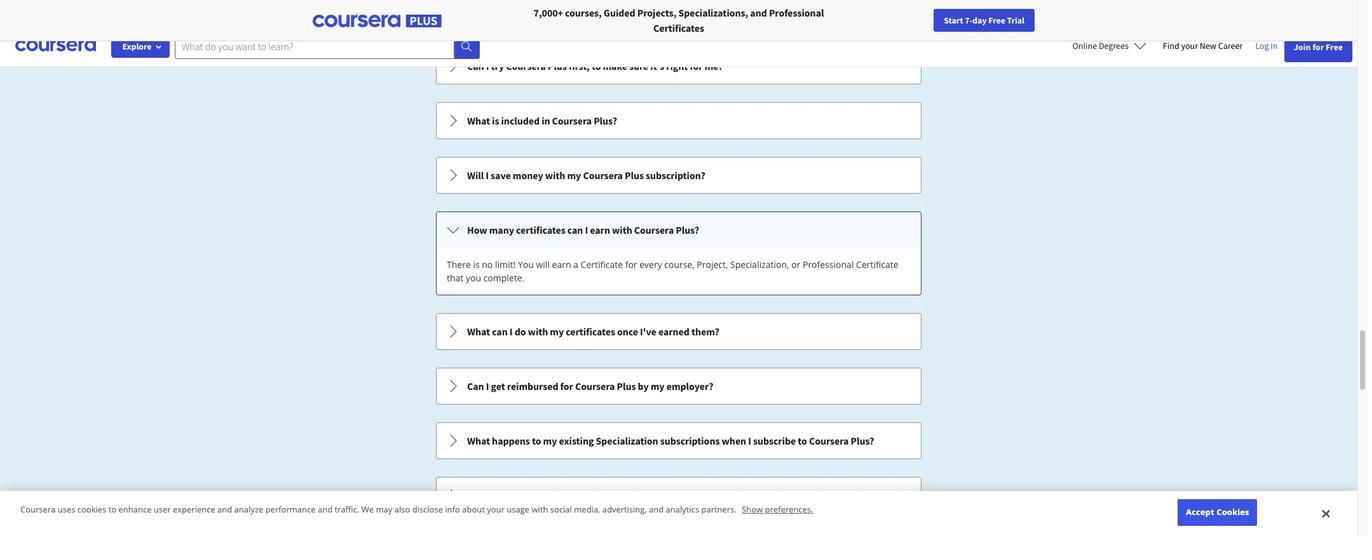 Task type: locate. For each thing, give the bounding box(es) containing it.
subscription?
[[646, 169, 705, 182]]

certificate
[[581, 259, 623, 271], [856, 259, 898, 271]]

accept cookies
[[1186, 507, 1249, 518]]

in
[[542, 114, 550, 127]]

info
[[445, 504, 460, 516]]

motivation
[[623, 489, 672, 502]]

7,000+ courses, guided projects, specializations, and professional certificates
[[534, 6, 824, 34]]

what is included in coursera plus? button
[[437, 103, 921, 139]]

my for motivation
[[608, 489, 621, 502]]

professional
[[769, 6, 824, 19], [803, 259, 854, 271]]

my for coursera
[[567, 169, 581, 182]]

1 horizontal spatial plus?
[[676, 224, 699, 236]]

0 vertical spatial free
[[988, 15, 1005, 26]]

for right reimbursed
[[560, 380, 573, 393]]

1 vertical spatial free
[[1326, 41, 1343, 53]]

trial
[[1007, 15, 1025, 26]]

None search field
[[175, 33, 480, 59]]

for inside can i try coursera plus first, to make sure it's right for me? dropdown button
[[690, 60, 703, 72]]

1 what from the top
[[467, 114, 490, 127]]

my right by
[[651, 380, 665, 393]]

and right specializations,
[[750, 6, 767, 19]]

certificates up will
[[516, 224, 565, 236]]

my up the advertising,
[[608, 489, 621, 502]]

coursera inside what is included in coursera plus? dropdown button
[[552, 114, 592, 127]]

new
[[1200, 40, 1216, 51]]

earned
[[658, 325, 689, 338]]

coursera up every
[[634, 224, 674, 236]]

is inside there is no limit! you will earn a certificate for every course, project, specialization, or professional certificate that you complete.
[[473, 259, 480, 271]]

what left happens
[[467, 435, 490, 447]]

subscriptions
[[660, 435, 720, 447]]

0 horizontal spatial earn
[[552, 259, 571, 271]]

subscribe
[[753, 435, 796, 447]]

0 vertical spatial earn
[[590, 224, 610, 236]]

2 how from the top
[[467, 489, 487, 502]]

0 horizontal spatial plus?
[[594, 114, 617, 127]]

professional inside 7,000+ courses, guided projects, specializations, and professional certificates
[[769, 6, 824, 19]]

i
[[486, 60, 489, 72], [486, 169, 489, 182], [585, 224, 588, 236], [510, 325, 513, 338], [486, 380, 489, 393], [748, 435, 751, 447]]

coursera
[[506, 60, 546, 72], [552, 114, 592, 127], [583, 169, 623, 182], [634, 224, 674, 236], [575, 380, 615, 393], [809, 435, 849, 447], [512, 489, 552, 502], [20, 504, 56, 516]]

you
[[466, 272, 481, 284]]

coursera right in
[[552, 114, 592, 127]]

coursera inside how many certificates can i earn with coursera plus? dropdown button
[[634, 224, 674, 236]]

free right the "day"
[[988, 15, 1005, 26]]

my right money
[[567, 169, 581, 182]]

every
[[640, 259, 662, 271]]

analyze
[[234, 504, 263, 516]]

2 vertical spatial what
[[467, 435, 490, 447]]

how many certificates can i earn with coursera plus?
[[467, 224, 699, 236]]

with inside will i save money with my coursera plus subscription? dropdown button
[[545, 169, 565, 182]]

2 vertical spatial plus?
[[851, 435, 874, 447]]

enhance
[[119, 504, 152, 516]]

a
[[573, 259, 578, 271]]

0 vertical spatial professional
[[769, 6, 824, 19]]

performance
[[265, 504, 316, 516]]

1 horizontal spatial earn
[[590, 224, 610, 236]]

try
[[491, 60, 504, 72]]

earn down will i save money with my coursera plus subscription? at the top
[[590, 224, 610, 236]]

for left every
[[625, 259, 637, 271]]

2 can from the top
[[467, 380, 484, 393]]

0 vertical spatial is
[[492, 114, 499, 127]]

i left try
[[486, 60, 489, 72]]

1 vertical spatial how
[[467, 489, 487, 502]]

log in
[[1255, 40, 1278, 51]]

your down "does"
[[487, 504, 505, 516]]

can
[[467, 60, 484, 72], [467, 380, 484, 393]]

and down motivation
[[649, 504, 664, 516]]

will i save money with my coursera plus subscription?
[[467, 169, 705, 182]]

cookies
[[77, 504, 106, 516]]

1 vertical spatial can
[[492, 325, 508, 338]]

is inside dropdown button
[[492, 114, 499, 127]]

1 vertical spatial what
[[467, 325, 490, 338]]

for inside there is no limit! you will earn a certificate for every course, project, specialization, or professional certificate that you complete.
[[625, 259, 637, 271]]

for right join
[[1313, 41, 1324, 53]]

usage
[[507, 504, 530, 516]]

list containing can i try coursera plus first, to make sure it's right for me?
[[435, 46, 923, 515]]

plus up social on the bottom
[[554, 489, 573, 502]]

3 what from the top
[[467, 435, 490, 447]]

my for certificates
[[550, 325, 564, 338]]

i've
[[640, 325, 656, 338]]

certificates
[[516, 224, 565, 236], [566, 325, 615, 338]]

free
[[988, 15, 1005, 26], [1326, 41, 1343, 53]]

how
[[467, 224, 487, 236], [467, 489, 487, 502]]

coursera inside will i save money with my coursera plus subscription? dropdown button
[[583, 169, 623, 182]]

1 vertical spatial certificates
[[566, 325, 615, 338]]

coursera inside how does coursera plus impact my motivation to learn? dropdown button
[[512, 489, 552, 502]]

1 vertical spatial professional
[[803, 259, 854, 271]]

can left get
[[467, 380, 484, 393]]

get
[[491, 380, 505, 393]]

what for what is included in coursera plus?
[[467, 114, 490, 127]]

and
[[750, 6, 767, 19], [217, 504, 232, 516], [318, 504, 332, 516], [649, 504, 664, 516]]

0 horizontal spatial certificate
[[581, 259, 623, 271]]

specialization
[[596, 435, 658, 447]]

i down will i save money with my coursera plus subscription? at the top
[[585, 224, 588, 236]]

what left the included
[[467, 114, 490, 127]]

start 7-day free trial
[[944, 15, 1025, 26]]

0 horizontal spatial certificates
[[516, 224, 565, 236]]

free inside button
[[988, 15, 1005, 26]]

1 vertical spatial plus?
[[676, 224, 699, 236]]

coursera image
[[15, 36, 96, 56]]

0 vertical spatial can
[[467, 60, 484, 72]]

0 horizontal spatial free
[[988, 15, 1005, 26]]

earn inside dropdown button
[[590, 224, 610, 236]]

my
[[567, 169, 581, 182], [550, 325, 564, 338], [651, 380, 665, 393], [543, 435, 557, 447], [608, 489, 621, 502]]

what left do
[[467, 325, 490, 338]]

0 horizontal spatial can
[[492, 325, 508, 338]]

earn left "a"
[[552, 259, 571, 271]]

once
[[617, 325, 638, 338]]

online
[[1073, 40, 1097, 51]]

1 vertical spatial is
[[473, 259, 480, 271]]

0 vertical spatial certificates
[[516, 224, 565, 236]]

0 horizontal spatial is
[[473, 259, 480, 271]]

coursera right subscribe at the bottom
[[809, 435, 849, 447]]

plus left by
[[617, 380, 636, 393]]

can left do
[[492, 325, 508, 338]]

governments link
[[269, 0, 353, 25]]

for left me? at the top
[[690, 60, 703, 72]]

how up about
[[467, 489, 487, 502]]

about
[[462, 504, 485, 516]]

included
[[501, 114, 540, 127]]

1 horizontal spatial certificates
[[566, 325, 615, 338]]

1 horizontal spatial can
[[567, 224, 583, 236]]

1 vertical spatial can
[[467, 380, 484, 393]]

guided
[[604, 6, 635, 19]]

first,
[[569, 60, 590, 72]]

log in link
[[1249, 38, 1284, 53]]

coursera left by
[[575, 380, 615, 393]]

and inside 7,000+ courses, guided projects, specializations, and professional certificates
[[750, 6, 767, 19]]

with
[[545, 169, 565, 182], [612, 224, 632, 236], [528, 325, 548, 338], [532, 504, 548, 516]]

your right the "find"
[[1181, 40, 1198, 51]]

0 vertical spatial your
[[1181, 40, 1198, 51]]

What do you want to learn? text field
[[175, 33, 454, 59]]

find
[[1163, 40, 1179, 51]]

1 horizontal spatial is
[[492, 114, 499, 127]]

coursera up how many certificates can i earn with coursera plus?
[[583, 169, 623, 182]]

impact
[[575, 489, 606, 502]]

career
[[1218, 40, 1243, 51]]

certificates left once
[[566, 325, 615, 338]]

0 vertical spatial how
[[467, 224, 487, 236]]

what for what happens to my existing specialization subscriptions when i subscribe to coursera plus?
[[467, 435, 490, 447]]

make
[[603, 60, 627, 72]]

0 vertical spatial plus?
[[594, 114, 617, 127]]

1 vertical spatial earn
[[552, 259, 571, 271]]

you
[[518, 259, 534, 271]]

2 what from the top
[[467, 325, 490, 338]]

plus?
[[594, 114, 617, 127], [676, 224, 699, 236], [851, 435, 874, 447]]

how left many
[[467, 224, 487, 236]]

coursera up usage
[[512, 489, 552, 502]]

plus left first,
[[548, 60, 567, 72]]

my right do
[[550, 325, 564, 338]]

is left the included
[[492, 114, 499, 127]]

complete.
[[483, 272, 525, 284]]

1 how from the top
[[467, 224, 487, 236]]

there is no limit! you will earn a certificate for every course, project, specialization, or professional certificate that you complete.
[[447, 259, 898, 284]]

is left no
[[473, 259, 480, 271]]

for inside can i get reimbursed for coursera plus by my employer? dropdown button
[[560, 380, 573, 393]]

coursera right try
[[506, 60, 546, 72]]

1 vertical spatial your
[[487, 504, 505, 516]]

accept
[[1186, 507, 1214, 518]]

is
[[492, 114, 499, 127], [473, 259, 480, 271]]

online degrees
[[1073, 40, 1129, 51]]

0 vertical spatial what
[[467, 114, 490, 127]]

1 horizontal spatial certificate
[[856, 259, 898, 271]]

what for what can i do with my certificates once i've earned them?
[[467, 325, 490, 338]]

0 horizontal spatial your
[[487, 504, 505, 516]]

how for how many certificates can i earn with coursera plus?
[[467, 224, 487, 236]]

day
[[973, 15, 987, 26]]

1 can from the top
[[467, 60, 484, 72]]

can up "a"
[[567, 224, 583, 236]]

list
[[435, 46, 923, 515]]

can left try
[[467, 60, 484, 72]]

what
[[467, 114, 490, 127], [467, 325, 490, 338], [467, 435, 490, 447]]

coursera left the uses
[[20, 504, 56, 516]]

what can i do with my certificates once i've earned them?
[[467, 325, 719, 338]]

can i try coursera plus first, to make sure it's right for me?
[[467, 60, 723, 72]]

does
[[489, 489, 510, 502]]

show
[[742, 504, 763, 516]]

free right join
[[1326, 41, 1343, 53]]

earn
[[590, 224, 610, 236], [552, 259, 571, 271]]

courses,
[[565, 6, 602, 19]]

1 horizontal spatial free
[[1326, 41, 1343, 53]]

for inside join for free link
[[1313, 41, 1324, 53]]



Task type: vqa. For each thing, say whether or not it's contained in the screenshot.
and within the THE 7,000+ COURSES, GUIDED PROJECTS, SPECIALIZATIONS, AND PROFESSIONAL CERTIFICATES
yes



Task type: describe. For each thing, give the bounding box(es) containing it.
show preferences. link
[[742, 504, 813, 516]]

will
[[467, 169, 484, 182]]

or
[[791, 259, 800, 271]]

my left existing
[[543, 435, 557, 447]]

do
[[515, 325, 526, 338]]

is for what
[[492, 114, 499, 127]]

coursera inside can i try coursera plus first, to make sure it's right for me? dropdown button
[[506, 60, 546, 72]]

preferences.
[[765, 504, 813, 516]]

join for free link
[[1284, 32, 1353, 62]]

we
[[361, 504, 374, 516]]

2 certificate from the left
[[856, 259, 898, 271]]

to right happens
[[532, 435, 541, 447]]

no
[[482, 259, 493, 271]]

to right first,
[[592, 60, 601, 72]]

it's
[[650, 60, 664, 72]]

earn inside there is no limit! you will earn a certificate for every course, project, specialization, or professional certificate that you complete.
[[552, 259, 571, 271]]

employer?
[[667, 380, 713, 393]]

i right the will
[[486, 169, 489, 182]]

learn?
[[685, 489, 713, 502]]

1 certificate from the left
[[581, 259, 623, 271]]

may
[[376, 504, 392, 516]]

also
[[395, 504, 410, 516]]

disclose
[[412, 504, 443, 516]]

to right cookies at left bottom
[[108, 504, 116, 516]]

reimbursed
[[507, 380, 558, 393]]

limit!
[[495, 259, 516, 271]]

certificates
[[653, 22, 704, 34]]

happens
[[492, 435, 530, 447]]

partners.
[[701, 504, 737, 516]]

i right when
[[748, 435, 751, 447]]

in
[[1271, 40, 1278, 51]]

start
[[944, 15, 963, 26]]

how does coursera plus impact my motivation to learn? button
[[437, 478, 921, 514]]

i left get
[[486, 380, 489, 393]]

plus left the subscription?
[[625, 169, 644, 182]]

join for free
[[1294, 41, 1343, 53]]

will
[[536, 259, 550, 271]]

course,
[[664, 259, 695, 271]]

what can i do with my certificates once i've earned them? button
[[437, 314, 921, 350]]

what happens to my existing specialization subscriptions when i subscribe to coursera plus? button
[[437, 423, 921, 459]]

specializations,
[[678, 6, 748, 19]]

save
[[491, 169, 511, 182]]

professional inside there is no limit! you will earn a certificate for every course, project, specialization, or professional certificate that you complete.
[[803, 259, 854, 271]]

coursera plus image
[[313, 15, 442, 27]]

social
[[550, 504, 572, 516]]

can for can i try coursera plus first, to make sure it's right for me?
[[467, 60, 484, 72]]

governments
[[288, 6, 347, 19]]

i left do
[[510, 325, 513, 338]]

degrees
[[1099, 40, 1129, 51]]

sure
[[629, 60, 648, 72]]

explore
[[122, 41, 152, 52]]

7,000+
[[534, 6, 563, 19]]

right
[[666, 60, 688, 72]]

specialization,
[[730, 259, 789, 271]]

and left 'analyze'
[[217, 504, 232, 516]]

1 horizontal spatial your
[[1181, 40, 1198, 51]]

can for can i get reimbursed for coursera plus by my employer?
[[467, 380, 484, 393]]

find your new career
[[1163, 40, 1243, 51]]

how many certificates can i earn with coursera plus? button
[[437, 212, 921, 248]]

them?
[[691, 325, 719, 338]]

when
[[722, 435, 746, 447]]

there
[[447, 259, 471, 271]]

projects,
[[637, 6, 676, 19]]

is for there
[[473, 259, 480, 271]]

log
[[1255, 40, 1269, 51]]

me?
[[705, 60, 723, 72]]

can i get reimbursed for coursera plus by my employer?
[[467, 380, 713, 393]]

and left the traffic.
[[318, 504, 332, 516]]

with inside how many certificates can i earn with coursera plus? dropdown button
[[612, 224, 632, 236]]

explore button
[[111, 35, 170, 58]]

with inside what can i do with my certificates once i've earned them? dropdown button
[[528, 325, 548, 338]]

media,
[[574, 504, 600, 516]]

to up analytics
[[674, 489, 683, 502]]

experience
[[173, 504, 215, 516]]

can i get reimbursed for coursera plus by my employer? button
[[437, 369, 921, 404]]

what is included in coursera plus?
[[467, 114, 617, 127]]

what happens to my existing specialization subscriptions when i subscribe to coursera plus?
[[467, 435, 874, 447]]

how for how does coursera plus impact my motivation to learn?
[[467, 489, 487, 502]]

many
[[489, 224, 514, 236]]

how does coursera plus impact my motivation to learn?
[[467, 489, 713, 502]]

join
[[1294, 41, 1311, 53]]

can i try coursera plus first, to make sure it's right for me? button
[[437, 48, 921, 84]]

2 horizontal spatial plus?
[[851, 435, 874, 447]]

coursera inside what happens to my existing specialization subscriptions when i subscribe to coursera plus? dropdown button
[[809, 435, 849, 447]]

coursera inside can i get reimbursed for coursera plus by my employer? dropdown button
[[575, 380, 615, 393]]

money
[[513, 169, 543, 182]]

advertising,
[[602, 504, 647, 516]]

user
[[154, 504, 171, 516]]

cookies
[[1217, 507, 1249, 518]]

0 vertical spatial can
[[567, 224, 583, 236]]

will i save money with my coursera plus subscription? button
[[437, 158, 921, 193]]

accept cookies button
[[1178, 500, 1257, 526]]

by
[[638, 380, 649, 393]]

coursera uses cookies to enhance user experience and analyze performance and traffic. we may also disclose info about your usage with social media, advertising, and analytics partners. show preferences.
[[20, 504, 813, 516]]

that
[[447, 272, 464, 284]]

to right subscribe at the bottom
[[798, 435, 807, 447]]

analytics
[[666, 504, 699, 516]]



